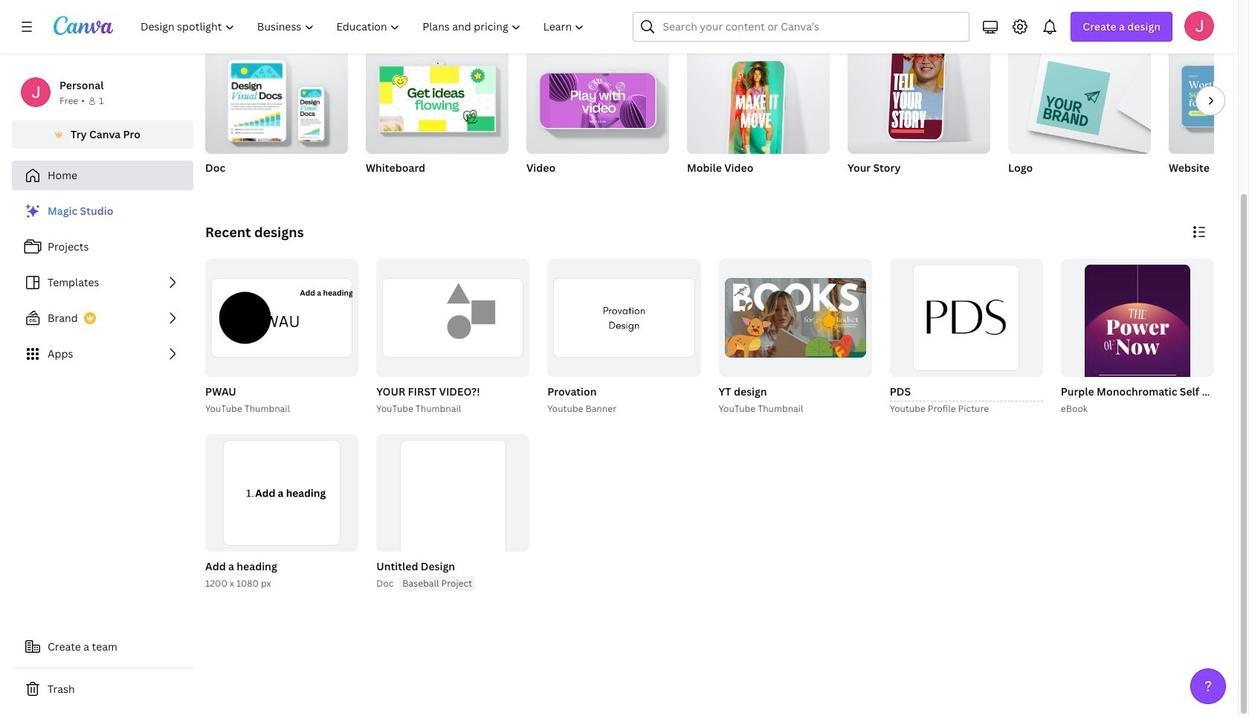 Task type: describe. For each thing, give the bounding box(es) containing it.
james peterson image
[[1185, 11, 1214, 41]]

top level navigation element
[[131, 12, 597, 42]]



Task type: vqa. For each thing, say whether or not it's contained in the screenshot.
the Search search box on the right top of page
yes



Task type: locate. For each thing, give the bounding box(es) containing it.
None field
[[890, 383, 1043, 401]]

None search field
[[633, 12, 970, 42]]

Search search field
[[663, 13, 940, 41]]

list
[[12, 196, 193, 369]]

group
[[848, 38, 991, 194], [848, 38, 991, 154], [205, 41, 348, 194], [205, 41, 348, 154], [366, 41, 509, 194], [366, 41, 509, 154], [527, 41, 669, 194], [527, 41, 669, 154], [687, 41, 830, 194], [687, 41, 830, 163], [1008, 41, 1151, 194], [1008, 41, 1151, 154], [1169, 47, 1249, 194], [1169, 47, 1249, 154], [202, 259, 359, 416], [205, 259, 359, 377], [373, 259, 530, 416], [376, 259, 530, 377], [545, 259, 701, 416], [548, 259, 701, 377], [716, 259, 872, 416], [887, 259, 1043, 416], [1058, 259, 1249, 434], [1061, 259, 1214, 434], [202, 434, 359, 591], [205, 434, 359, 552], [373, 434, 530, 591], [376, 434, 530, 590]]



